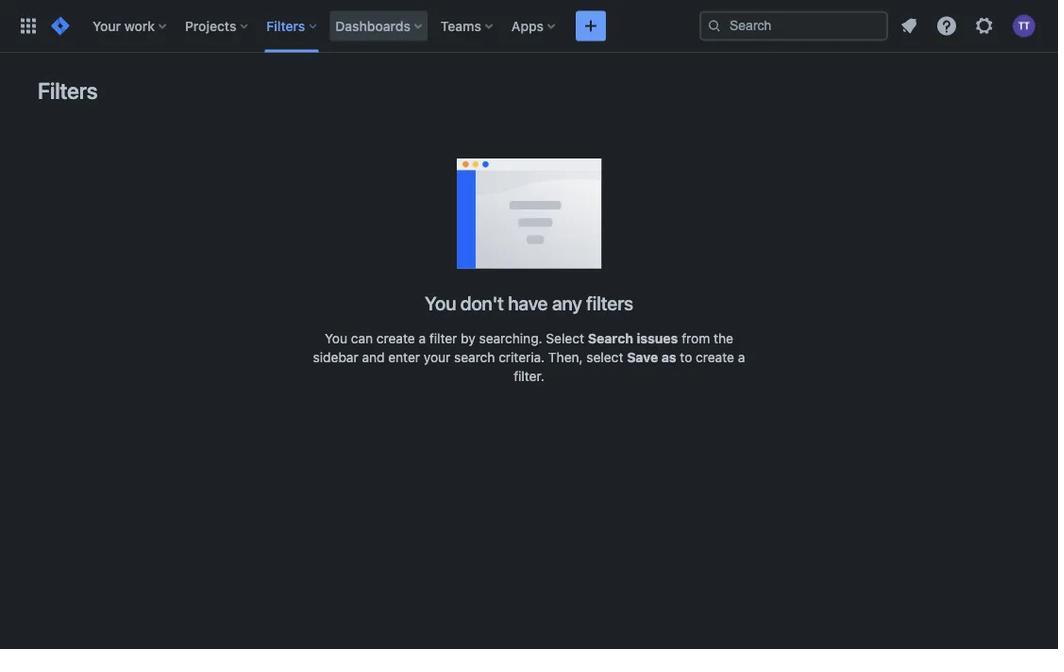 Task type: locate. For each thing, give the bounding box(es) containing it.
0 vertical spatial filters
[[267, 18, 305, 34]]

search
[[454, 350, 495, 365]]

0 horizontal spatial a
[[419, 331, 426, 346]]

1 vertical spatial you
[[325, 331, 348, 346]]

create
[[377, 331, 415, 346], [696, 350, 734, 365]]

banner
[[0, 0, 1058, 53]]

filter.
[[514, 369, 545, 384]]

dashboards button
[[330, 11, 429, 41]]

your work
[[93, 18, 155, 34]]

primary element
[[11, 0, 700, 52]]

settings image
[[973, 15, 996, 37]]

from the sidebar and enter your search criteria. then, select
[[313, 331, 734, 365]]

a inside to create a filter.
[[738, 350, 745, 365]]

and
[[362, 350, 385, 365]]

a
[[419, 331, 426, 346], [738, 350, 745, 365]]

your work button
[[87, 11, 174, 41]]

you up sidebar
[[325, 331, 348, 346]]

1 horizontal spatial you
[[425, 292, 456, 314]]

1 horizontal spatial a
[[738, 350, 745, 365]]

create up enter
[[377, 331, 415, 346]]

appswitcher icon image
[[17, 15, 40, 37]]

a right to
[[738, 350, 745, 365]]

0 horizontal spatial create
[[377, 331, 415, 346]]

dashboards
[[335, 18, 411, 34]]

create down the
[[696, 350, 734, 365]]

don't
[[460, 292, 504, 314]]

teams button
[[435, 11, 500, 41]]

1 horizontal spatial filters
[[267, 18, 305, 34]]

save
[[627, 350, 658, 365]]

you can create a filter by searching. select search issues
[[325, 331, 678, 346]]

filters right projects popup button on the top left of the page
[[267, 18, 305, 34]]

as
[[662, 350, 677, 365]]

1 vertical spatial create
[[696, 350, 734, 365]]

a left filter
[[419, 331, 426, 346]]

the
[[714, 331, 734, 346]]

filters down jira software image
[[38, 77, 98, 104]]

you
[[425, 292, 456, 314], [325, 331, 348, 346]]

projects button
[[179, 11, 255, 41]]

jira software image
[[49, 15, 72, 37]]

filters
[[267, 18, 305, 34], [38, 77, 98, 104]]

0 horizontal spatial you
[[325, 331, 348, 346]]

0 vertical spatial you
[[425, 292, 456, 314]]

1 horizontal spatial create
[[696, 350, 734, 365]]

work
[[124, 18, 155, 34]]

1 vertical spatial a
[[738, 350, 745, 365]]

to
[[680, 350, 692, 365]]

1 vertical spatial filters
[[38, 77, 98, 104]]

your
[[93, 18, 121, 34]]

your profile and settings image
[[1013, 15, 1036, 37]]

can
[[351, 331, 373, 346]]

notifications image
[[898, 15, 921, 37]]

filters inside dropdown button
[[267, 18, 305, 34]]

you for you don't have any filters
[[425, 292, 456, 314]]

you up filter
[[425, 292, 456, 314]]

banner containing your work
[[0, 0, 1058, 53]]

help image
[[936, 15, 958, 37]]

filter
[[429, 331, 457, 346]]

issues
[[637, 331, 678, 346]]

search image
[[707, 18, 722, 34]]



Task type: vqa. For each thing, say whether or not it's contained in the screenshot.
the Numbered list ⌘⇧7 icon
no



Task type: describe. For each thing, give the bounding box(es) containing it.
0 horizontal spatial filters
[[38, 77, 98, 104]]

apps button
[[506, 11, 563, 41]]

select
[[546, 331, 584, 346]]

create inside to create a filter.
[[696, 350, 734, 365]]

sidebar
[[313, 350, 358, 365]]

create image
[[580, 15, 602, 37]]

to create a filter.
[[514, 350, 745, 384]]

searching.
[[479, 331, 542, 346]]

filters button
[[261, 11, 324, 41]]

0 vertical spatial create
[[377, 331, 415, 346]]

select
[[587, 350, 624, 365]]

by
[[461, 331, 476, 346]]

Search field
[[700, 11, 888, 41]]

0 vertical spatial a
[[419, 331, 426, 346]]

filters
[[586, 292, 633, 314]]

projects
[[185, 18, 236, 34]]

you don't have any filters
[[425, 292, 633, 314]]

your
[[424, 350, 451, 365]]

teams
[[441, 18, 481, 34]]

search
[[588, 331, 634, 346]]

criteria.
[[499, 350, 545, 365]]

have
[[508, 292, 548, 314]]

jira software image
[[49, 15, 72, 37]]

save as
[[627, 350, 677, 365]]

enter
[[388, 350, 420, 365]]

from
[[682, 331, 710, 346]]

you for you can create a filter by searching. select search issues
[[325, 331, 348, 346]]

then,
[[548, 350, 583, 365]]

any
[[552, 292, 582, 314]]

apps
[[512, 18, 544, 34]]



